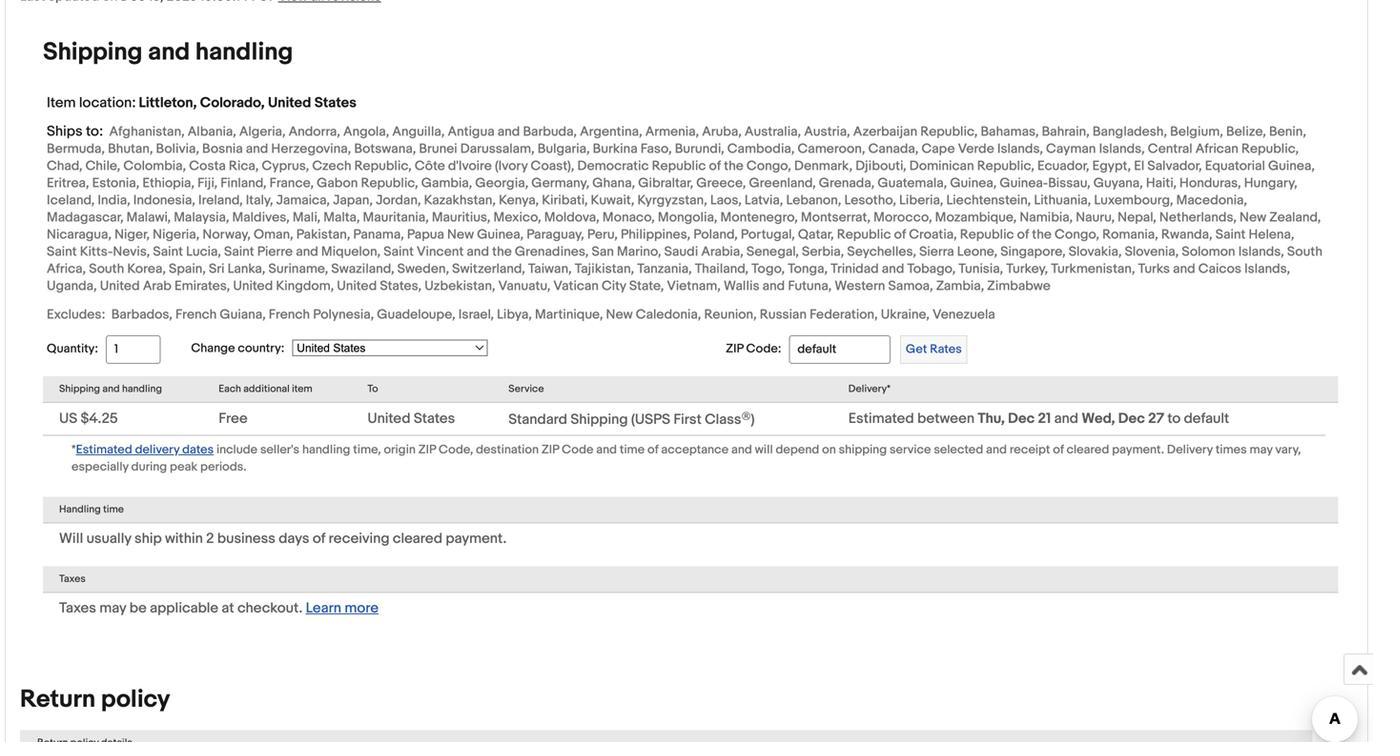 Task type: describe. For each thing, give the bounding box(es) containing it.
ecuador,
[[1038, 158, 1090, 174]]

and down solomon
[[1173, 261, 1196, 277]]

tonga,
[[788, 261, 828, 277]]

ZIP Code: text field
[[789, 336, 891, 364]]

turks
[[1138, 261, 1170, 277]]

saudi
[[664, 244, 698, 260]]

ghana,
[[593, 175, 635, 192]]

grenadines,
[[515, 244, 589, 260]]

algeria,
[[239, 124, 286, 140]]

payment. inside 'include seller's handling time, origin zip code, destination zip code and time of acceptance and will depend on shipping service selected and receipt of cleared payment. delivery times may vary, especially during peak periods.'
[[1112, 443, 1164, 458]]

and up switzerland,
[[467, 244, 489, 260]]

italy,
[[246, 193, 273, 209]]

2 vertical spatial new
[[606, 307, 633, 323]]

bhutan,
[[108, 141, 153, 157]]

sierra
[[919, 244, 954, 260]]

item
[[292, 383, 313, 396]]

philippines,
[[621, 227, 691, 243]]

saint down panama, at the left
[[384, 244, 414, 260]]

mexico,
[[494, 210, 541, 226]]

to
[[368, 383, 378, 396]]

australia,
[[745, 124, 801, 140]]

1 vertical spatial payment.
[[446, 531, 507, 548]]

usually
[[86, 531, 131, 548]]

guiana,
[[220, 307, 266, 323]]

guyana,
[[1094, 175, 1143, 192]]

kiribati,
[[542, 193, 588, 209]]

®
[[741, 410, 751, 421]]

periods.
[[200, 460, 246, 475]]

and right 21 at the bottom
[[1054, 411, 1079, 428]]

1 horizontal spatial zip
[[542, 443, 559, 458]]

ship
[[134, 531, 162, 548]]

tajikistan,
[[575, 261, 634, 277]]

and up $4.25 at the left bottom of the page
[[102, 383, 120, 396]]

switzerland,
[[452, 261, 525, 277]]

ships
[[47, 123, 83, 140]]

cyprus,
[[262, 158, 309, 174]]

montserrat,
[[801, 210, 871, 226]]

selected
[[934, 443, 984, 458]]

thu,
[[978, 411, 1005, 428]]

first
[[674, 412, 702, 429]]

1 vertical spatial congo,
[[1055, 227, 1100, 243]]

1 dec from the left
[[1008, 411, 1035, 428]]

item location: littleton, colorado, united states
[[47, 94, 357, 111]]

faso,
[[641, 141, 672, 157]]

)
[[751, 412, 755, 429]]

1 vertical spatial shipping
[[59, 383, 100, 396]]

us
[[59, 411, 77, 428]]

shipping inside standard shipping (usps first class ® )
[[571, 412, 628, 429]]

1 vertical spatial south
[[89, 261, 124, 277]]

to
[[1168, 411, 1181, 428]]

cayman
[[1046, 141, 1096, 157]]

antigua
[[448, 124, 495, 140]]

1 horizontal spatial south
[[1287, 244, 1323, 260]]

republic, up the jordan,
[[361, 175, 418, 192]]

kyrgyzstan,
[[638, 193, 707, 209]]

saint up lanka,
[[224, 244, 254, 260]]

receipt
[[1010, 443, 1050, 458]]

code:
[[746, 342, 781, 357]]

leone,
[[957, 244, 998, 260]]

of down the morocco,
[[894, 227, 906, 243]]

2 horizontal spatial republic
[[960, 227, 1014, 243]]

india,
[[98, 193, 130, 209]]

barbuda,
[[523, 124, 577, 140]]

21
[[1038, 411, 1051, 428]]

czech
[[312, 158, 351, 174]]

delivery
[[1167, 443, 1213, 458]]

saint up africa,
[[47, 244, 77, 260]]

cleared inside 'include seller's handling time, origin zip code, destination zip code and time of acceptance and will depend on shipping service selected and receipt of cleared payment. delivery times may vary, especially during peak periods.'
[[1067, 443, 1109, 458]]

city
[[602, 278, 626, 295]]

0 vertical spatial shipping and handling
[[43, 38, 293, 67]]

zambia,
[[936, 278, 984, 295]]

1 vertical spatial estimated
[[76, 443, 132, 458]]

vanuatu,
[[498, 278, 551, 295]]

handling inside 'include seller's handling time, origin zip code, destination zip code and time of acceptance and will depend on shipping service selected and receipt of cleared payment. delivery times may vary, especially during peak periods.'
[[302, 443, 350, 458]]

checkout.
[[237, 600, 303, 618]]

and down 'thu,'
[[986, 443, 1007, 458]]

$4.25
[[81, 411, 118, 428]]

lesotho,
[[844, 193, 896, 209]]

israel,
[[459, 307, 494, 323]]

malawi,
[[127, 210, 171, 226]]

gambia,
[[421, 175, 472, 192]]

poland,
[[694, 227, 738, 243]]

anguilla,
[[392, 124, 445, 140]]

albania,
[[188, 124, 236, 140]]

malta,
[[324, 210, 360, 226]]

1 horizontal spatial republic
[[837, 227, 891, 243]]

united up andorra,
[[268, 94, 311, 111]]

and right code in the bottom left of the page
[[596, 443, 617, 458]]

venezuela
[[933, 307, 995, 323]]

change
[[191, 341, 235, 356]]

get rates button
[[900, 336, 968, 364]]

aruba,
[[702, 124, 742, 140]]

togo,
[[752, 261, 785, 277]]

and up littleton,
[[148, 38, 190, 67]]

1 horizontal spatial states
[[414, 411, 455, 428]]

more
[[345, 600, 379, 618]]

panama,
[[353, 227, 404, 243]]

korea,
[[127, 261, 166, 277]]

denmark,
[[794, 158, 853, 174]]

greenland,
[[749, 175, 816, 192]]

1 vertical spatial may
[[99, 600, 126, 618]]

ireland,
[[198, 193, 243, 209]]

guinea-
[[1000, 175, 1048, 192]]

seller's
[[260, 443, 300, 458]]

* estimated delivery dates
[[72, 443, 214, 458]]

0 horizontal spatial the
[[492, 244, 512, 260]]

and down algeria,
[[246, 141, 268, 157]]

futuna,
[[788, 278, 832, 295]]

bosnia
[[202, 141, 243, 157]]

0 horizontal spatial guinea,
[[477, 227, 524, 243]]

between
[[918, 411, 975, 428]]

lucia,
[[186, 244, 221, 260]]

turkmenistan,
[[1051, 261, 1135, 277]]

republic, down 'botswana,'
[[354, 158, 412, 174]]

republic, up guinea-
[[977, 158, 1035, 174]]

code,
[[439, 443, 473, 458]]

croatia,
[[909, 227, 957, 243]]

Quantity: text field
[[106, 336, 161, 364]]

united up origin
[[368, 411, 411, 428]]

iceland,
[[47, 193, 95, 209]]

1 horizontal spatial handling
[[195, 38, 293, 67]]

2 horizontal spatial zip
[[726, 342, 744, 357]]

lanka,
[[228, 261, 265, 277]]

laos,
[[710, 193, 742, 209]]

to:
[[86, 123, 103, 140]]

27
[[1148, 411, 1164, 428]]



Task type: vqa. For each thing, say whether or not it's contained in the screenshot.
the Total Gym APEX G5 Versatile Workout Strength Training Home Fitness Machine link
no



Task type: locate. For each thing, give the bounding box(es) containing it.
estimated down "delivery*"
[[849, 411, 914, 428]]

emirates,
[[174, 278, 230, 295]]

taxes down will
[[59, 574, 86, 586]]

cleared right the receiving
[[393, 531, 443, 548]]

shipping up us $4.25
[[59, 383, 100, 396]]

saint up solomon
[[1216, 227, 1246, 243]]

0 vertical spatial may
[[1250, 443, 1273, 458]]

1 horizontal spatial may
[[1250, 443, 1273, 458]]

united states
[[368, 411, 455, 428]]

eritrea,
[[47, 175, 89, 192]]

learn
[[306, 600, 341, 618]]

class
[[705, 412, 741, 429]]

0 vertical spatial time
[[620, 443, 645, 458]]

french down kingdom,
[[269, 307, 310, 323]]

handling left time,
[[302, 443, 350, 458]]

saint down nigeria,
[[153, 244, 183, 260]]

return policy
[[20, 686, 170, 715]]

receiving
[[329, 531, 390, 548]]

liberia,
[[899, 193, 944, 209]]

zip left code:
[[726, 342, 744, 357]]

0 vertical spatial states
[[314, 94, 357, 111]]

1 vertical spatial taxes
[[59, 600, 96, 618]]

1 vertical spatial the
[[1032, 227, 1052, 243]]

1 vertical spatial states
[[414, 411, 455, 428]]

and up darussalam,
[[498, 124, 520, 140]]

0 vertical spatial handling
[[195, 38, 293, 67]]

on
[[822, 443, 836, 458]]

republic, up cape
[[921, 124, 978, 140]]

lebanon,
[[786, 193, 841, 209]]

0 vertical spatial new
[[1240, 210, 1267, 226]]

handling up colorado,
[[195, 38, 293, 67]]

africa,
[[47, 261, 86, 277]]

of up singapore,
[[1017, 227, 1029, 243]]

guinea, up hungary,
[[1268, 158, 1315, 174]]

guinea, up liechtenstein,
[[950, 175, 997, 192]]

french down emirates,
[[175, 307, 217, 323]]

verde
[[958, 141, 994, 157]]

1 horizontal spatial payment.
[[1112, 443, 1164, 458]]

1 horizontal spatial time
[[620, 443, 645, 458]]

may inside 'include seller's handling time, origin zip code, destination zip code and time of acceptance and will depend on shipping service selected and receipt of cleared payment. delivery times may vary, especially during peak periods.'
[[1250, 443, 1273, 458]]

shipping
[[43, 38, 143, 67], [59, 383, 100, 396], [571, 412, 628, 429]]

congo, up slovakia,
[[1055, 227, 1100, 243]]

1 vertical spatial handling
[[122, 383, 162, 396]]

congo, down cambodia,
[[747, 158, 791, 174]]

tunisia,
[[959, 261, 1003, 277]]

time,
[[353, 443, 381, 458]]

darussalam,
[[460, 141, 535, 157]]

excludes: barbados, french guiana, french polynesia, guadeloupe, israel, libya, martinique, new caledonia, reunion, russian federation, ukraine, venezuela
[[47, 307, 995, 323]]

papua
[[407, 227, 444, 243]]

destination
[[476, 443, 539, 458]]

dec left 21 at the bottom
[[1008, 411, 1035, 428]]

united down lanka,
[[233, 278, 273, 295]]

fiji,
[[198, 175, 218, 192]]

each
[[219, 383, 241, 396]]

of down (usps
[[648, 443, 659, 458]]

states up andorra,
[[314, 94, 357, 111]]

1 horizontal spatial the
[[724, 158, 744, 174]]

0 horizontal spatial handling
[[122, 383, 162, 396]]

1 horizontal spatial guinea,
[[950, 175, 997, 192]]

new down city
[[606, 307, 633, 323]]

rates
[[930, 343, 962, 357]]

pierre
[[257, 244, 293, 260]]

1 vertical spatial guinea,
[[950, 175, 997, 192]]

handling time
[[59, 504, 124, 516]]

taxes for taxes may be applicable at checkout. learn more
[[59, 600, 96, 618]]

united down korea,
[[100, 278, 140, 295]]

states up code,
[[414, 411, 455, 428]]

brunei
[[419, 141, 457, 157]]

gabon
[[317, 175, 358, 192]]

2 french from the left
[[269, 307, 310, 323]]

nepal,
[[1118, 210, 1157, 226]]

cameroon,
[[798, 141, 865, 157]]

new down mauritius, in the left of the page
[[447, 227, 474, 243]]

ukraine,
[[881, 307, 930, 323]]

1 horizontal spatial french
[[269, 307, 310, 323]]

d'ivoire
[[448, 158, 492, 174]]

dec left 27
[[1118, 411, 1145, 428]]

may left be
[[99, 600, 126, 618]]

0 horizontal spatial estimated
[[76, 443, 132, 458]]

republic up seychelles,
[[837, 227, 891, 243]]

zip code:
[[726, 342, 781, 357]]

peak
[[170, 460, 198, 475]]

united down swaziland, at the left
[[337, 278, 377, 295]]

vincent
[[417, 244, 464, 260]]

estimated between thu, dec 21 and wed, dec 27 to default
[[849, 411, 1229, 428]]

estimated up especially
[[76, 443, 132, 458]]

shipping and handling up $4.25 at the left bottom of the page
[[59, 383, 162, 396]]

0 vertical spatial guinea,
[[1268, 158, 1315, 174]]

1 vertical spatial time
[[103, 504, 124, 516]]

(ivory
[[495, 158, 528, 174]]

gibraltar,
[[638, 175, 693, 192]]

grenada,
[[819, 175, 875, 192]]

2 horizontal spatial guinea,
[[1268, 158, 1315, 174]]

may left vary,
[[1250, 443, 1273, 458]]

mozambique,
[[935, 210, 1017, 226]]

may
[[1250, 443, 1273, 458], [99, 600, 126, 618]]

1 vertical spatial cleared
[[393, 531, 443, 548]]

swaziland,
[[331, 261, 394, 277]]

south down kitts-
[[89, 261, 124, 277]]

default
[[1184, 411, 1229, 428]]

taxes left be
[[59, 600, 96, 618]]

payment. down 27
[[1112, 443, 1164, 458]]

shipping up code in the bottom left of the page
[[571, 412, 628, 429]]

0 horizontal spatial french
[[175, 307, 217, 323]]

0 horizontal spatial congo,
[[747, 158, 791, 174]]

jamaica,
[[276, 193, 330, 209]]

bahrain,
[[1042, 124, 1090, 140]]

0 vertical spatial shipping
[[43, 38, 143, 67]]

0 horizontal spatial states
[[314, 94, 357, 111]]

netherlands,
[[1160, 210, 1237, 226]]

2 dec from the left
[[1118, 411, 1145, 428]]

1 vertical spatial new
[[447, 227, 474, 243]]

will
[[755, 443, 773, 458]]

littleton,
[[139, 94, 197, 111]]

shipping and handling up littleton,
[[43, 38, 293, 67]]

cambodia,
[[727, 141, 795, 157]]

vatican
[[554, 278, 599, 295]]

haiti,
[[1146, 175, 1177, 192]]

the up greece, at the top right of the page
[[724, 158, 744, 174]]

turkey,
[[1006, 261, 1048, 277]]

get
[[906, 343, 927, 357]]

2 horizontal spatial the
[[1032, 227, 1052, 243]]

guatemala,
[[878, 175, 947, 192]]

wallis
[[724, 278, 760, 295]]

republic, down benin, at top right
[[1242, 141, 1299, 157]]

0 horizontal spatial south
[[89, 261, 124, 277]]

nigeria,
[[153, 227, 200, 243]]

and up suriname,
[[296, 244, 318, 260]]

the up switzerland,
[[492, 244, 512, 260]]

herzegovina,
[[271, 141, 351, 157]]

guinea,
[[1268, 158, 1315, 174], [950, 175, 997, 192], [477, 227, 524, 243]]

2 horizontal spatial new
[[1240, 210, 1267, 226]]

1 horizontal spatial dec
[[1118, 411, 1145, 428]]

0 horizontal spatial may
[[99, 600, 126, 618]]

2 vertical spatial handling
[[302, 443, 350, 458]]

mauritania,
[[363, 210, 429, 226]]

2 taxes from the top
[[59, 600, 96, 618]]

and left will
[[731, 443, 752, 458]]

shipping up location:
[[43, 38, 143, 67]]

0 horizontal spatial republic
[[652, 158, 706, 174]]

the down the namibia,
[[1032, 227, 1052, 243]]

0 vertical spatial cleared
[[1067, 443, 1109, 458]]

1 horizontal spatial new
[[606, 307, 633, 323]]

colombia,
[[123, 158, 186, 174]]

zip right origin
[[418, 443, 436, 458]]

new
[[1240, 210, 1267, 226], [447, 227, 474, 243], [606, 307, 633, 323]]

of right days
[[313, 531, 325, 548]]

0 vertical spatial south
[[1287, 244, 1323, 260]]

of right receipt
[[1053, 443, 1064, 458]]

change country:
[[191, 341, 284, 356]]

democratic
[[577, 158, 649, 174]]

0 vertical spatial taxes
[[59, 574, 86, 586]]

0 horizontal spatial payment.
[[446, 531, 507, 548]]

payment. down code,
[[446, 531, 507, 548]]

cleared
[[1067, 443, 1109, 458], [393, 531, 443, 548]]

2 vertical spatial guinea,
[[477, 227, 524, 243]]

hungary,
[[1244, 175, 1298, 192]]

taxes for taxes
[[59, 574, 86, 586]]

republic up leone,
[[960, 227, 1014, 243]]

bangladesh,
[[1093, 124, 1167, 140]]

quantity:
[[47, 342, 98, 357]]

1 horizontal spatial estimated
[[849, 411, 914, 428]]

polynesia,
[[313, 307, 374, 323]]

zip left code in the bottom left of the page
[[542, 443, 559, 458]]

nicaragua,
[[47, 227, 112, 243]]

time inside 'include seller's handling time, origin zip code, destination zip code and time of acceptance and will depend on shipping service selected and receipt of cleared payment. delivery times may vary, especially during peak periods.'
[[620, 443, 645, 458]]

time up usually
[[103, 504, 124, 516]]

2 horizontal spatial handling
[[302, 443, 350, 458]]

states,
[[380, 278, 422, 295]]

0 vertical spatial the
[[724, 158, 744, 174]]

angola,
[[343, 124, 389, 140]]

solomon
[[1182, 244, 1236, 260]]

republic up gibraltar,
[[652, 158, 706, 174]]

1 horizontal spatial cleared
[[1067, 443, 1109, 458]]

2
[[206, 531, 214, 548]]

0 horizontal spatial zip
[[418, 443, 436, 458]]

handling down quantity: text box
[[122, 383, 162, 396]]

qatar,
[[798, 227, 834, 243]]

indonesia,
[[133, 193, 195, 209]]

rwanda,
[[1161, 227, 1213, 243]]

0 horizontal spatial time
[[103, 504, 124, 516]]

cleared down the wed, at the bottom
[[1067, 443, 1109, 458]]

1 vertical spatial shipping and handling
[[59, 383, 162, 396]]

new up helena, on the right top of page
[[1240, 210, 1267, 226]]

and down seychelles,
[[882, 261, 904, 277]]

delivery
[[135, 443, 180, 458]]

pakistan,
[[296, 227, 350, 243]]

handling
[[59, 504, 101, 516]]

south down zealand,
[[1287, 244, 1323, 260]]

acceptance
[[661, 443, 729, 458]]

serbia,
[[802, 244, 844, 260]]

2 vertical spatial shipping
[[571, 412, 628, 429]]

1 french from the left
[[175, 307, 217, 323]]

1 horizontal spatial congo,
[[1055, 227, 1100, 243]]

botswana,
[[354, 141, 416, 157]]

france,
[[270, 175, 314, 192]]

arab
[[143, 278, 171, 295]]

paraguay,
[[527, 227, 584, 243]]

each additional item
[[219, 383, 313, 396]]

and down togo,
[[763, 278, 785, 295]]

of up greece, at the top right of the page
[[709, 158, 721, 174]]

1 taxes from the top
[[59, 574, 86, 586]]

0 vertical spatial estimated
[[849, 411, 914, 428]]

0 horizontal spatial cleared
[[393, 531, 443, 548]]

islands,
[[997, 141, 1043, 157], [1099, 141, 1145, 157], [1239, 244, 1284, 260], [1245, 261, 1290, 277]]

guinea, down mexico,
[[477, 227, 524, 243]]

kingdom,
[[276, 278, 334, 295]]

0 vertical spatial payment.
[[1112, 443, 1164, 458]]

0 vertical spatial congo,
[[747, 158, 791, 174]]

time down standard shipping (usps first class ® )
[[620, 443, 645, 458]]

0 horizontal spatial dec
[[1008, 411, 1035, 428]]

2 vertical spatial the
[[492, 244, 512, 260]]

0 horizontal spatial new
[[447, 227, 474, 243]]

will usually ship within 2 business days of receiving cleared payment.
[[59, 531, 507, 548]]

chad,
[[47, 158, 82, 174]]



